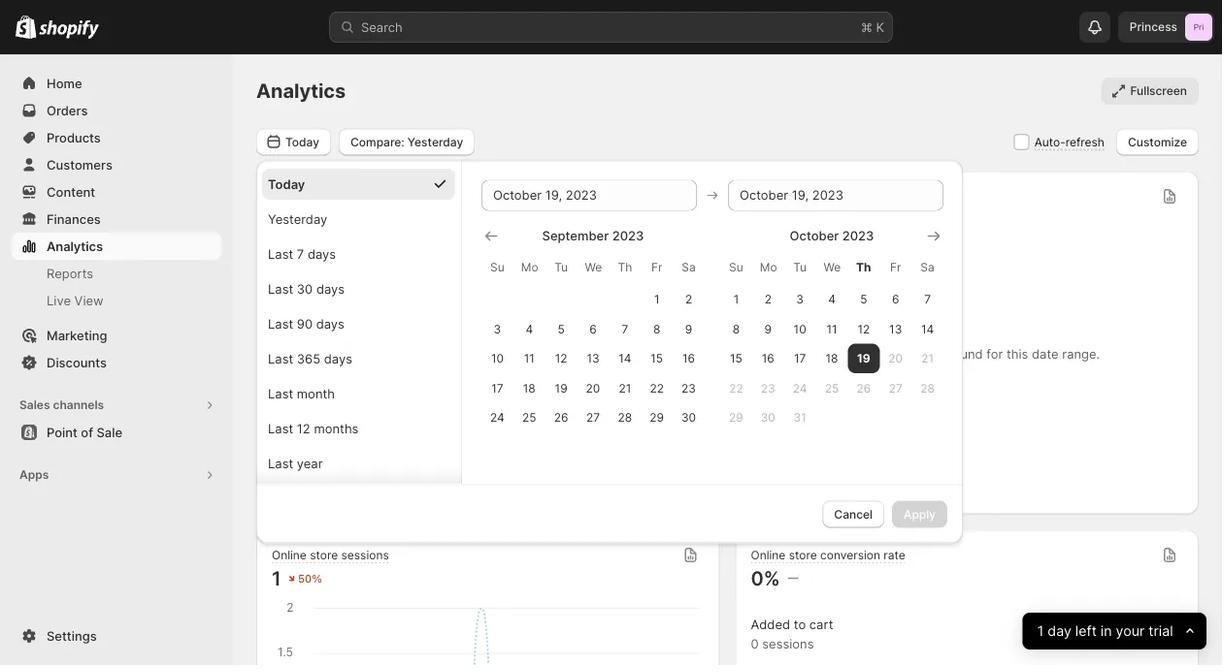 Task type: describe. For each thing, give the bounding box(es) containing it.
saturday element for october 2023
[[912, 250, 943, 285]]

0 horizontal spatial 3 button
[[481, 314, 513, 344]]

monday element for october
[[752, 250, 784, 285]]

grid containing october
[[720, 226, 943, 433]]

apps button
[[12, 462, 221, 489]]

1 horizontal spatial 17 button
[[784, 344, 816, 373]]

channels
[[53, 398, 104, 413]]

1 for 1 button corresponding to october 2023
[[733, 292, 739, 306]]

0 horizontal spatial 10 button
[[481, 344, 513, 373]]

marketing link
[[12, 322, 221, 349]]

to
[[794, 618, 806, 633]]

this
[[1007, 347, 1028, 362]]

friday element for october 2023
[[880, 250, 912, 285]]

1 8 button from the left
[[641, 314, 673, 344]]

search
[[361, 19, 403, 34]]

settings link
[[12, 623, 221, 650]]

1 vertical spatial 18
[[523, 381, 536, 395]]

sales
[[19, 398, 50, 413]]

discounts link
[[12, 349, 221, 377]]

days for last 90 days
[[316, 316, 344, 331]]

oct 19, 2023
[[490, 481, 561, 495]]

1 horizontal spatial 14 button
[[912, 314, 943, 344]]

oct 18, 2023 button
[[587, 476, 700, 499]]

12 inside button
[[297, 421, 310, 436]]

su for september
[[490, 260, 504, 274]]

0 horizontal spatial 4 button
[[513, 314, 545, 344]]

16 for first 16 button from left
[[682, 352, 695, 366]]

22 for second "22" button from the left
[[729, 381, 743, 395]]

yesterday inside button
[[268, 211, 327, 226]]

0 horizontal spatial 30
[[297, 281, 313, 296]]

today button
[[256, 128, 331, 156]]

wednesday element for october
[[816, 250, 848, 285]]

$0.00
[[272, 208, 328, 232]]

22 for first "22" button from the left
[[650, 381, 664, 395]]

sessions
[[762, 637, 814, 652]]

1 horizontal spatial 27 button
[[880, 373, 912, 403]]

point of sale button
[[0, 419, 233, 447]]

reports link
[[12, 260, 221, 287]]

0 horizontal spatial 25
[[522, 411, 536, 425]]

1 29 from the left
[[650, 411, 664, 425]]

fullscreen
[[1130, 84, 1187, 98]]

⌘ k
[[861, 19, 884, 34]]

2 30 button from the left
[[752, 403, 784, 433]]

1 horizontal spatial analytics
[[256, 79, 346, 103]]

0 vertical spatial 25
[[825, 381, 839, 395]]

27 for leftmost 27 button
[[586, 411, 600, 425]]

today button
[[262, 168, 455, 199]]

1 horizontal spatial 5 button
[[848, 285, 880, 314]]

tu for september
[[554, 260, 568, 274]]

2 23 button from the left
[[752, 373, 784, 403]]

compare: yesterday button
[[339, 128, 475, 156]]

0 horizontal spatial 19 button
[[545, 373, 577, 403]]

auto-
[[1034, 135, 1066, 149]]

was
[[872, 347, 896, 362]]

1 day left in your trial button
[[1023, 613, 1207, 650]]

0
[[751, 637, 759, 652]]

last year
[[268, 455, 323, 471]]

9 for 1st '9' button
[[685, 322, 692, 336]]

1 horizontal spatial 28 button
[[912, 373, 943, 403]]

1 horizontal spatial 11 button
[[816, 314, 848, 344]]

1 vertical spatial 3
[[494, 322, 501, 336]]

last 365 days
[[268, 351, 352, 366]]

1 horizontal spatial 13 button
[[880, 314, 912, 344]]

1 9 button from the left
[[673, 314, 705, 344]]

0 horizontal spatial 21 button
[[609, 373, 641, 403]]

⌘
[[861, 19, 872, 34]]

1 horizontal spatial 12 button
[[848, 314, 880, 344]]

fullscreen button
[[1101, 78, 1199, 105]]

last 30 days button
[[262, 273, 455, 304]]

princess
[[1130, 20, 1177, 34]]

1 vertical spatial 6
[[589, 322, 597, 336]]

90
[[297, 316, 313, 331]]

cart
[[809, 618, 833, 633]]

0 horizontal spatial 17 button
[[481, 373, 513, 403]]

0 horizontal spatial 20
[[586, 381, 600, 395]]

day
[[1048, 624, 1072, 640]]

last 7 days
[[268, 246, 336, 261]]

1 horizontal spatial 5
[[860, 292, 867, 306]]

28 for right 28 'button'
[[920, 381, 935, 395]]

th for september 2023
[[618, 260, 632, 274]]

point
[[47, 425, 78, 440]]

months
[[314, 421, 359, 436]]

15 for 2nd the '15' button
[[730, 352, 742, 366]]

2023 right october
[[842, 228, 874, 243]]

1 vertical spatial 19
[[555, 381, 568, 395]]

1 23 from the left
[[682, 381, 696, 395]]

1 horizontal spatial 12
[[555, 352, 567, 366]]

shopify image
[[16, 15, 36, 39]]

last 90 days button
[[262, 308, 455, 339]]

1 horizontal spatial 21
[[921, 352, 934, 366]]

no
[[900, 347, 915, 362]]

last month button
[[262, 378, 455, 409]]

compare:
[[350, 135, 404, 149]]

1 8 from the left
[[653, 322, 660, 336]]

there was no data found for this date range.
[[834, 347, 1100, 362]]

19,
[[514, 481, 529, 495]]

0 horizontal spatial 18 button
[[513, 373, 545, 403]]

17 for the right 17 button
[[794, 352, 806, 366]]

tuesday element for october 2023
[[784, 250, 816, 285]]

marketing
[[47, 328, 107, 343]]

1 horizontal spatial 3 button
[[784, 285, 816, 314]]

last for last year
[[268, 455, 293, 471]]

content link
[[12, 179, 221, 206]]

products
[[47, 130, 101, 145]]

27 for 27 button to the right
[[889, 381, 902, 395]]

1 vertical spatial 13
[[587, 352, 599, 366]]

1 vertical spatial 5
[[558, 322, 565, 336]]

2 for september 2023
[[685, 292, 692, 306]]

refresh
[[1066, 135, 1105, 149]]

last 7 days button
[[262, 238, 455, 269]]

14 for 14 button to the right
[[921, 322, 934, 336]]

0.00%
[[1088, 628, 1125, 643]]

sunday element for october 2023
[[720, 250, 752, 285]]

0 vertical spatial 10
[[794, 322, 806, 336]]

0 vertical spatial 13
[[889, 322, 902, 336]]

last year button
[[262, 448, 455, 479]]

left
[[1076, 624, 1097, 640]]

thursday element for september 2023
[[609, 250, 641, 285]]

2 29 from the left
[[729, 411, 743, 425]]

1 vertical spatial 10
[[491, 352, 504, 366]]

sa for october 2023
[[921, 260, 935, 274]]

october
[[790, 228, 839, 243]]

home
[[47, 76, 82, 91]]

31
[[794, 411, 806, 425]]

there
[[834, 347, 869, 362]]

2 9 button from the left
[[752, 314, 784, 344]]

0 horizontal spatial 12 button
[[545, 344, 577, 373]]

added
[[751, 618, 790, 633]]

found
[[949, 347, 983, 362]]

1 horizontal spatial 18 button
[[816, 344, 848, 373]]

we for september
[[585, 260, 602, 274]]

sales channels
[[19, 398, 104, 413]]

month
[[297, 386, 335, 401]]

0 vertical spatial 6
[[892, 292, 899, 306]]

2 16 button from the left
[[752, 344, 784, 373]]

orders link
[[12, 97, 221, 124]]

in
[[1101, 624, 1112, 640]]

2 horizontal spatial 12
[[857, 322, 870, 336]]

18,
[[637, 481, 653, 495]]

discounts
[[47, 355, 107, 370]]

october 2023
[[790, 228, 874, 243]]

1 horizontal spatial 24 button
[[784, 373, 816, 403]]

settings
[[47, 629, 97, 644]]

0 horizontal spatial 21
[[619, 381, 631, 395]]

point of sale
[[47, 425, 122, 440]]

no change image
[[788, 571, 799, 587]]

1 horizontal spatial 7 button
[[912, 285, 943, 314]]

days for last 365 days
[[324, 351, 352, 366]]

oct for oct 18, 2023
[[614, 481, 634, 495]]

30 for 2nd 30 button from the left
[[761, 411, 775, 425]]

live view link
[[12, 287, 221, 314]]

yesterday button
[[262, 203, 455, 234]]

fr for september 2023
[[651, 260, 662, 274]]

16 for 1st 16 button from the right
[[762, 352, 774, 366]]

2023 right september
[[612, 228, 644, 243]]

0 horizontal spatial 25 button
[[513, 403, 545, 433]]

decrease of 50% image
[[289, 571, 322, 587]]

september
[[542, 228, 609, 243]]

tuesday element for september 2023
[[545, 250, 577, 285]]

finances
[[47, 212, 101, 227]]

cancel
[[834, 507, 873, 521]]

home link
[[12, 70, 221, 97]]

oct for oct 19, 2023
[[490, 481, 510, 495]]

4 for leftmost 4 button
[[526, 322, 533, 336]]

data
[[918, 347, 945, 362]]

0 horizontal spatial 24 button
[[481, 403, 513, 433]]

apps
[[19, 468, 49, 482]]

last 90 days
[[268, 316, 344, 331]]

last 30 days
[[268, 281, 345, 296]]

1 horizontal spatial 6 button
[[880, 285, 912, 314]]

year
[[297, 455, 323, 471]]

1 horizontal spatial 11
[[826, 322, 837, 336]]

mo for september
[[521, 260, 538, 274]]

1 22 button from the left
[[641, 373, 673, 403]]

today inside button
[[268, 176, 305, 191]]

reports
[[47, 266, 93, 281]]

thursday element for october 2023
[[848, 250, 880, 285]]

analytics link
[[12, 233, 221, 260]]

2 15 button from the left
[[720, 344, 752, 373]]

1 horizontal spatial 26 button
[[848, 373, 880, 403]]

point of sale link
[[12, 419, 221, 447]]

0 horizontal spatial 11 button
[[513, 344, 545, 373]]

last 12 months
[[268, 421, 359, 436]]

1 horizontal spatial 21 button
[[912, 344, 943, 373]]

grid containing september
[[481, 226, 705, 433]]



Task type: vqa. For each thing, say whether or not it's contained in the screenshot.


Task type: locate. For each thing, give the bounding box(es) containing it.
added to cart 0 sessions
[[751, 618, 833, 652]]

of
[[81, 425, 93, 440]]

1 vertical spatial analytics
[[47, 239, 103, 254]]

0 horizontal spatial sunday element
[[481, 250, 513, 285]]

2 friday element from the left
[[880, 250, 912, 285]]

9 for 2nd '9' button
[[764, 322, 772, 336]]

1 tuesday element from the left
[[545, 250, 577, 285]]

1 horizontal spatial 10 button
[[784, 314, 816, 344]]

15 for second the '15' button from right
[[651, 352, 663, 366]]

0 horizontal spatial 22 button
[[641, 373, 673, 403]]

0 horizontal spatial 3
[[494, 322, 501, 336]]

28 button
[[912, 373, 943, 403], [609, 403, 641, 433]]

0 horizontal spatial 6
[[589, 322, 597, 336]]

cancel button
[[822, 501, 884, 528]]

0 horizontal spatial 12
[[297, 421, 310, 436]]

6 button
[[880, 285, 912, 314], [577, 314, 609, 344]]

thursday element down september 2023
[[609, 250, 641, 285]]

customize
[[1128, 135, 1187, 149]]

7 for rightmost the 7 button
[[924, 292, 931, 306]]

su for october
[[729, 260, 743, 274]]

1 vertical spatial 17
[[491, 381, 503, 395]]

14 button
[[912, 314, 943, 344], [609, 344, 641, 373]]

tuesday element
[[545, 250, 577, 285], [784, 250, 816, 285]]

last inside last 30 days button
[[268, 281, 293, 296]]

1 horizontal spatial 8
[[733, 322, 740, 336]]

26 for leftmost 26 button
[[554, 411, 568, 425]]

th down september 2023
[[618, 260, 632, 274]]

saturday element for september 2023
[[673, 250, 705, 285]]

29 button up oct 18, 2023
[[641, 403, 673, 433]]

last
[[268, 246, 293, 261], [268, 281, 293, 296], [268, 316, 293, 331], [268, 351, 293, 366], [268, 386, 293, 401], [268, 421, 293, 436], [268, 455, 293, 471]]

3
[[796, 292, 804, 306], [494, 322, 501, 336]]

1 16 from the left
[[682, 352, 695, 366]]

friday element up was
[[880, 250, 912, 285]]

1 for september 2023 1 button
[[654, 292, 660, 306]]

1 horizontal spatial 4 button
[[816, 285, 848, 314]]

30
[[297, 281, 313, 296], [681, 411, 696, 425], [761, 411, 775, 425]]

last for last 30 days
[[268, 281, 293, 296]]

1 saturday element from the left
[[673, 250, 705, 285]]

1 15 button from the left
[[641, 344, 673, 373]]

we down september 2023
[[585, 260, 602, 274]]

last left 365
[[268, 351, 293, 366]]

today up today button
[[285, 135, 319, 149]]

3 last from the top
[[268, 316, 293, 331]]

thursday element down october 2023
[[848, 250, 880, 285]]

days for last 30 days
[[316, 281, 345, 296]]

29 button
[[641, 403, 673, 433], [720, 403, 752, 433]]

30 for first 30 button
[[681, 411, 696, 425]]

1 horizontal spatial 30
[[681, 411, 696, 425]]

2 grid from the left
[[720, 226, 943, 433]]

1 horizontal spatial 25 button
[[816, 373, 848, 403]]

24 up 31 button
[[793, 381, 807, 395]]

1 we from the left
[[585, 260, 602, 274]]

last for last 7 days
[[268, 246, 293, 261]]

sales channels button
[[12, 392, 221, 419]]

0 vertical spatial 18
[[826, 352, 838, 366]]

0 horizontal spatial 18
[[523, 381, 536, 395]]

30 up oct 18, 2023
[[681, 411, 696, 425]]

5 button up there
[[848, 285, 880, 314]]

oct inside button
[[490, 481, 510, 495]]

1 vertical spatial 21
[[619, 381, 631, 395]]

1 sunday element from the left
[[481, 250, 513, 285]]

19
[[857, 352, 870, 366], [555, 381, 568, 395]]

1 9 from the left
[[685, 322, 692, 336]]

28 down data
[[920, 381, 935, 395]]

monday element
[[513, 250, 545, 285], [752, 250, 784, 285]]

today inside dropdown button
[[285, 135, 319, 149]]

2 button
[[673, 285, 705, 314], [752, 285, 784, 314]]

1 vertical spatial today
[[268, 176, 305, 191]]

9 button
[[673, 314, 705, 344], [752, 314, 784, 344]]

1 horizontal spatial 9
[[764, 322, 772, 336]]

2023
[[612, 228, 644, 243], [842, 228, 874, 243], [533, 481, 561, 495], [656, 481, 685, 495]]

1 horizontal spatial monday element
[[752, 250, 784, 285]]

last inside the last 365 days button
[[268, 351, 293, 366]]

1 horizontal spatial 19 button
[[848, 344, 880, 373]]

live
[[47, 293, 71, 308]]

1 horizontal spatial 3
[[796, 292, 804, 306]]

25 button up oct 19, 2023
[[513, 403, 545, 433]]

1 inside dropdown button
[[1038, 624, 1044, 640]]

1 horizontal spatial mo
[[760, 260, 777, 274]]

0 vertical spatial 5
[[860, 292, 867, 306]]

365
[[297, 351, 320, 366]]

30 button up oct 18, 2023
[[673, 403, 705, 433]]

yesterday inside dropdown button
[[408, 135, 463, 149]]

1 30 button from the left
[[673, 403, 705, 433]]

1
[[654, 292, 660, 306], [733, 292, 739, 306], [272, 567, 281, 591], [1038, 624, 1044, 640]]

1 thursday element from the left
[[609, 250, 641, 285]]

friday element down september 2023
[[641, 250, 673, 285]]

24 for 24 'button' to the left
[[490, 411, 505, 425]]

2 9 from the left
[[764, 322, 772, 336]]

sa for september 2023
[[682, 260, 696, 274]]

YYYY-MM-DD text field
[[728, 180, 943, 211]]

1 grid from the left
[[481, 226, 705, 433]]

1 horizontal spatial 9 button
[[752, 314, 784, 344]]

6 down september 2023
[[589, 322, 597, 336]]

2 8 button from the left
[[720, 314, 752, 344]]

26 button
[[848, 373, 880, 403], [545, 403, 577, 433]]

sunday element
[[481, 250, 513, 285], [720, 250, 752, 285]]

2 last from the top
[[268, 281, 293, 296]]

6 button down september 2023
[[577, 314, 609, 344]]

28 button down data
[[912, 373, 943, 403]]

4 button
[[816, 285, 848, 314], [513, 314, 545, 344]]

last left month
[[268, 386, 293, 401]]

products link
[[12, 124, 221, 151]]

days up last 90 days
[[316, 281, 345, 296]]

1 horizontal spatial 19
[[857, 352, 870, 366]]

1 vertical spatial 12
[[555, 352, 567, 366]]

0 horizontal spatial mo
[[521, 260, 538, 274]]

0 horizontal spatial 27
[[586, 411, 600, 425]]

28 up 'oct 18, 2023' button
[[618, 411, 632, 425]]

2 tuesday element from the left
[[784, 250, 816, 285]]

1 horizontal spatial 17
[[794, 352, 806, 366]]

6 up was
[[892, 292, 899, 306]]

13 button
[[880, 314, 912, 344], [577, 344, 609, 373]]

1 day left in your trial
[[1038, 624, 1173, 640]]

0 horizontal spatial 14 button
[[609, 344, 641, 373]]

2 su from the left
[[729, 260, 743, 274]]

24 button up oct 19, 2023 button
[[481, 403, 513, 433]]

1 horizontal spatial sunday element
[[720, 250, 752, 285]]

0 horizontal spatial 14
[[618, 352, 631, 366]]

last inside last year button
[[268, 455, 293, 471]]

k
[[876, 19, 884, 34]]

for
[[986, 347, 1003, 362]]

YYYY-MM-DD text field
[[481, 180, 697, 211]]

13
[[889, 322, 902, 336], [587, 352, 599, 366]]

1 oct from the left
[[490, 481, 510, 495]]

range.
[[1062, 347, 1100, 362]]

12 button
[[848, 314, 880, 344], [545, 344, 577, 373]]

0 horizontal spatial yesterday
[[268, 211, 327, 226]]

5 down september
[[558, 322, 565, 336]]

2 sunday element from the left
[[720, 250, 752, 285]]

tu for october
[[793, 260, 807, 274]]

15
[[651, 352, 663, 366], [730, 352, 742, 366]]

27 button up 'oct 18, 2023' button
[[577, 403, 609, 433]]

friday element
[[641, 250, 673, 285], [880, 250, 912, 285]]

29
[[650, 411, 664, 425], [729, 411, 743, 425]]

shopify image
[[39, 20, 99, 39]]

oct
[[490, 481, 510, 495], [614, 481, 634, 495]]

last down $0.00
[[268, 246, 293, 261]]

26 button down there
[[848, 373, 880, 403]]

9
[[685, 322, 692, 336], [764, 322, 772, 336]]

analytics up today dropdown button at the top left of page
[[256, 79, 346, 103]]

2 mo from the left
[[760, 260, 777, 274]]

12
[[857, 322, 870, 336], [555, 352, 567, 366], [297, 421, 310, 436]]

6 last from the top
[[268, 421, 293, 436]]

we down october 2023
[[824, 260, 841, 274]]

last up the last year
[[268, 421, 293, 436]]

25 up oct 19, 2023
[[522, 411, 536, 425]]

1 horizontal spatial sa
[[921, 260, 935, 274]]

26 up oct 19, 2023
[[554, 411, 568, 425]]

0 vertical spatial 14
[[921, 322, 934, 336]]

0 horizontal spatial 27 button
[[577, 403, 609, 433]]

0%
[[751, 567, 780, 591]]

last inside last 90 days button
[[268, 316, 293, 331]]

2 th from the left
[[856, 260, 871, 274]]

days up last 30 days
[[308, 246, 336, 261]]

1 16 button from the left
[[673, 344, 705, 373]]

date
[[1032, 347, 1059, 362]]

last left year
[[268, 455, 293, 471]]

analytics down finances on the top left of page
[[47, 239, 103, 254]]

tu down october
[[793, 260, 807, 274]]

1 horizontal spatial 28
[[920, 381, 935, 395]]

11
[[826, 322, 837, 336], [524, 352, 535, 366]]

0 vertical spatial 7
[[297, 246, 304, 261]]

1 vertical spatial 7
[[924, 292, 931, 306]]

0 horizontal spatial 13 button
[[577, 344, 609, 373]]

1 vertical spatial 11
[[524, 352, 535, 366]]

last down last 7 days
[[268, 281, 293, 296]]

2 fr from the left
[[890, 260, 901, 274]]

24
[[793, 381, 807, 395], [490, 411, 505, 425]]

content
[[47, 184, 95, 199]]

0 horizontal spatial tu
[[554, 260, 568, 274]]

1 button for september 2023
[[641, 285, 673, 314]]

1 sa from the left
[[682, 260, 696, 274]]

0 horizontal spatial 7 button
[[609, 314, 641, 344]]

1 mo from the left
[[521, 260, 538, 274]]

2 2 from the left
[[765, 292, 772, 306]]

monday element for september
[[513, 250, 545, 285]]

5
[[860, 292, 867, 306], [558, 322, 565, 336]]

1 29 button from the left
[[641, 403, 673, 433]]

1 horizontal spatial 10
[[794, 322, 806, 336]]

2 16 from the left
[[762, 352, 774, 366]]

0 horizontal spatial 29 button
[[641, 403, 673, 433]]

2 sa from the left
[[921, 260, 935, 274]]

2 vertical spatial 12
[[297, 421, 310, 436]]

0 horizontal spatial fr
[[651, 260, 662, 274]]

oct inside button
[[614, 481, 634, 495]]

27 up 'oct 18, 2023' button
[[586, 411, 600, 425]]

2023 right '19,' on the bottom of page
[[533, 481, 561, 495]]

1 horizontal spatial 20
[[888, 352, 903, 366]]

th for october 2023
[[856, 260, 871, 274]]

mo for october
[[760, 260, 777, 274]]

oct left '19,' on the bottom of page
[[490, 481, 510, 495]]

7 button
[[912, 285, 943, 314], [609, 314, 641, 344]]

we for october
[[824, 260, 841, 274]]

days right 90
[[316, 316, 344, 331]]

1 last from the top
[[268, 246, 293, 261]]

customize button
[[1116, 128, 1199, 156]]

1 horizontal spatial 20 button
[[880, 344, 912, 373]]

last inside last 12 months button
[[268, 421, 293, 436]]

saturday element
[[673, 250, 705, 285], [912, 250, 943, 285]]

2 2 button from the left
[[752, 285, 784, 314]]

tuesday element down october
[[784, 250, 816, 285]]

0 vertical spatial 24
[[793, 381, 807, 395]]

7 for the 7 button to the left
[[622, 322, 628, 336]]

days for last 7 days
[[308, 246, 336, 261]]

4 last from the top
[[268, 351, 293, 366]]

th down october 2023
[[856, 260, 871, 274]]

0 vertical spatial 17
[[794, 352, 806, 366]]

last inside last 7 days button
[[268, 246, 293, 261]]

30 button
[[673, 403, 705, 433], [752, 403, 784, 433]]

0 horizontal spatial saturday element
[[673, 250, 705, 285]]

yesterday up last 7 days
[[268, 211, 327, 226]]

1 horizontal spatial 2
[[765, 292, 772, 306]]

today up $0.00
[[268, 176, 305, 191]]

live view
[[47, 293, 103, 308]]

1 horizontal spatial th
[[856, 260, 871, 274]]

4 for 4 button to the right
[[828, 292, 836, 306]]

16 button
[[673, 344, 705, 373], [752, 344, 784, 373]]

customers
[[47, 157, 113, 172]]

26 button up oct 19, 2023
[[545, 403, 577, 433]]

wednesday element down september 2023
[[577, 250, 609, 285]]

26 for 26 button to the right
[[857, 381, 871, 395]]

1 button
[[641, 285, 673, 314], [720, 285, 752, 314]]

0 horizontal spatial analytics
[[47, 239, 103, 254]]

1 monday element from the left
[[513, 250, 545, 285]]

0 horizontal spatial th
[[618, 260, 632, 274]]

0 horizontal spatial 5 button
[[545, 314, 577, 344]]

1 horizontal spatial fr
[[890, 260, 901, 274]]

0 vertical spatial 19
[[857, 352, 870, 366]]

last for last 90 days
[[268, 316, 293, 331]]

1 friday element from the left
[[641, 250, 673, 285]]

24 button up the 31
[[784, 373, 816, 403]]

list containing oct 19, 2023
[[276, 476, 700, 499]]

0 horizontal spatial grid
[[481, 226, 705, 433]]

princess image
[[1185, 14, 1212, 41]]

29 up oct 18, 2023
[[650, 411, 664, 425]]

last 12 months button
[[262, 413, 455, 444]]

1 th from the left
[[618, 260, 632, 274]]

1 wednesday element from the left
[[577, 250, 609, 285]]

2 horizontal spatial 30
[[761, 411, 775, 425]]

su
[[490, 260, 504, 274], [729, 260, 743, 274]]

1 2 button from the left
[[673, 285, 705, 314]]

27 button down was
[[880, 373, 912, 403]]

30 left the 31
[[761, 411, 775, 425]]

0 horizontal spatial 6 button
[[577, 314, 609, 344]]

23 button
[[673, 373, 705, 403], [752, 373, 784, 403]]

wednesday element
[[577, 250, 609, 285], [816, 250, 848, 285]]

3 button
[[784, 285, 816, 314], [481, 314, 513, 344]]

8
[[653, 322, 660, 336], [733, 322, 740, 336]]

2 29 button from the left
[[720, 403, 752, 433]]

27 down was
[[889, 381, 902, 395]]

friday element for september 2023
[[641, 250, 673, 285]]

2 15 from the left
[[730, 352, 742, 366]]

0 horizontal spatial 23
[[682, 381, 696, 395]]

2 8 from the left
[[733, 322, 740, 336]]

27
[[889, 381, 902, 395], [586, 411, 600, 425]]

1 horizontal spatial we
[[824, 260, 841, 274]]

2 monday element from the left
[[752, 250, 784, 285]]

1 vertical spatial yesterday
[[268, 211, 327, 226]]

last for last 12 months
[[268, 421, 293, 436]]

24 for the right 24 'button'
[[793, 381, 807, 395]]

finances link
[[12, 206, 221, 233]]

0 horizontal spatial 30 button
[[673, 403, 705, 433]]

1 button for october 2023
[[720, 285, 752, 314]]

1 fr from the left
[[651, 260, 662, 274]]

26 down there
[[857, 381, 871, 395]]

2 button for september 2023
[[673, 285, 705, 314]]

0 horizontal spatial 20 button
[[577, 373, 609, 403]]

there was no data found for this date range. button
[[735, 171, 1199, 515]]

31 button
[[784, 403, 816, 433]]

view
[[74, 293, 103, 308]]

days right 365
[[324, 351, 352, 366]]

2023 inside 'oct 18, 2023' button
[[656, 481, 685, 495]]

sale
[[96, 425, 122, 440]]

1 horizontal spatial 24
[[793, 381, 807, 395]]

7
[[297, 246, 304, 261], [924, 292, 931, 306], [622, 322, 628, 336]]

2 for october 2023
[[765, 292, 772, 306]]

2 1 button from the left
[[720, 285, 752, 314]]

29 left the 31
[[729, 411, 743, 425]]

2 23 from the left
[[761, 381, 775, 395]]

1 2 from the left
[[685, 292, 692, 306]]

24 up oct 19, 2023 button
[[490, 411, 505, 425]]

yesterday right compare:
[[408, 135, 463, 149]]

oct 18, 2023
[[614, 481, 685, 495]]

18
[[826, 352, 838, 366], [523, 381, 536, 395]]

1 horizontal spatial saturday element
[[912, 250, 943, 285]]

2 tu from the left
[[793, 260, 807, 274]]

1 horizontal spatial su
[[729, 260, 743, 274]]

0 horizontal spatial friday element
[[641, 250, 673, 285]]

1 horizontal spatial 27
[[889, 381, 902, 395]]

1 1 button from the left
[[641, 285, 673, 314]]

5 up there
[[860, 292, 867, 306]]

2 thursday element from the left
[[848, 250, 880, 285]]

2 we from the left
[[824, 260, 841, 274]]

fr for october 2023
[[890, 260, 901, 274]]

2023 right 18,
[[656, 481, 685, 495]]

last inside last month button
[[268, 386, 293, 401]]

0 horizontal spatial 28 button
[[609, 403, 641, 433]]

tuesday element down september
[[545, 250, 577, 285]]

30 button left the 31
[[752, 403, 784, 433]]

5 last from the top
[[268, 386, 293, 401]]

th
[[618, 260, 632, 274], [856, 260, 871, 274]]

1 vertical spatial 4
[[526, 322, 533, 336]]

25 button down there
[[816, 373, 848, 403]]

15 button
[[641, 344, 673, 373], [720, 344, 752, 373]]

fr
[[651, 260, 662, 274], [890, 260, 901, 274]]

2 22 button from the left
[[720, 373, 752, 403]]

29 button left the 31
[[720, 403, 752, 433]]

tu down september
[[554, 260, 568, 274]]

last for last month
[[268, 386, 293, 401]]

22 button
[[641, 373, 673, 403], [720, 373, 752, 403]]

6 button up was
[[880, 285, 912, 314]]

5 button down september
[[545, 314, 577, 344]]

last 365 days button
[[262, 343, 455, 374]]

1 22 from the left
[[650, 381, 664, 395]]

1 23 button from the left
[[673, 373, 705, 403]]

orders
[[47, 103, 88, 118]]

1 vertical spatial 26
[[554, 411, 568, 425]]

22
[[650, 381, 664, 395], [729, 381, 743, 395]]

your
[[1116, 624, 1145, 640]]

27 button
[[880, 373, 912, 403], [577, 403, 609, 433]]

sunday element for september 2023
[[481, 250, 513, 285]]

2023 inside oct 19, 2023 button
[[533, 481, 561, 495]]

1 horizontal spatial 26
[[857, 381, 871, 395]]

7 last from the top
[[268, 455, 293, 471]]

1 vertical spatial 28
[[618, 411, 632, 425]]

2 22 from the left
[[729, 381, 743, 395]]

1 su from the left
[[490, 260, 504, 274]]

16
[[682, 352, 695, 366], [762, 352, 774, 366]]

0 horizontal spatial 9 button
[[673, 314, 705, 344]]

oct left 18,
[[614, 481, 634, 495]]

0 horizontal spatial 16 button
[[673, 344, 705, 373]]

thursday element
[[609, 250, 641, 285], [848, 250, 880, 285]]

1 15 from the left
[[651, 352, 663, 366]]

30 up 90
[[297, 281, 313, 296]]

14
[[921, 322, 934, 336], [618, 352, 631, 366]]

1 for 1 day left in your trial
[[1038, 624, 1044, 640]]

17 for the left 17 button
[[491, 381, 503, 395]]

28 for 28 'button' to the left
[[618, 411, 632, 425]]

28 button up 'oct 18, 2023' button
[[609, 403, 641, 433]]

september 2023
[[542, 228, 644, 243]]

no change image
[[1173, 629, 1183, 644]]

25 down there
[[825, 381, 839, 395]]

2 oct from the left
[[614, 481, 634, 495]]

0 horizontal spatial 26 button
[[545, 403, 577, 433]]

14 for left 14 button
[[618, 352, 631, 366]]

1 tu from the left
[[554, 260, 568, 274]]

2 wednesday element from the left
[[816, 250, 848, 285]]

list
[[276, 476, 700, 499]]

17 button
[[784, 344, 816, 373], [481, 373, 513, 403]]

0 horizontal spatial 2
[[685, 292, 692, 306]]

wednesday element for september
[[577, 250, 609, 285]]

wednesday element down october 2023
[[816, 250, 848, 285]]

last for last 365 days
[[268, 351, 293, 366]]

grid
[[481, 226, 705, 433], [720, 226, 943, 433]]

1 horizontal spatial 30 button
[[752, 403, 784, 433]]

1 horizontal spatial oct
[[614, 481, 634, 495]]

2 button for october 2023
[[752, 285, 784, 314]]

0 vertical spatial 11
[[826, 322, 837, 336]]

customers link
[[12, 151, 221, 179]]

2 saturday element from the left
[[912, 250, 943, 285]]

0 vertical spatial yesterday
[[408, 135, 463, 149]]

last left 90
[[268, 316, 293, 331]]

1 horizontal spatial friday element
[[880, 250, 912, 285]]

yesterday
[[408, 135, 463, 149], [268, 211, 327, 226]]



